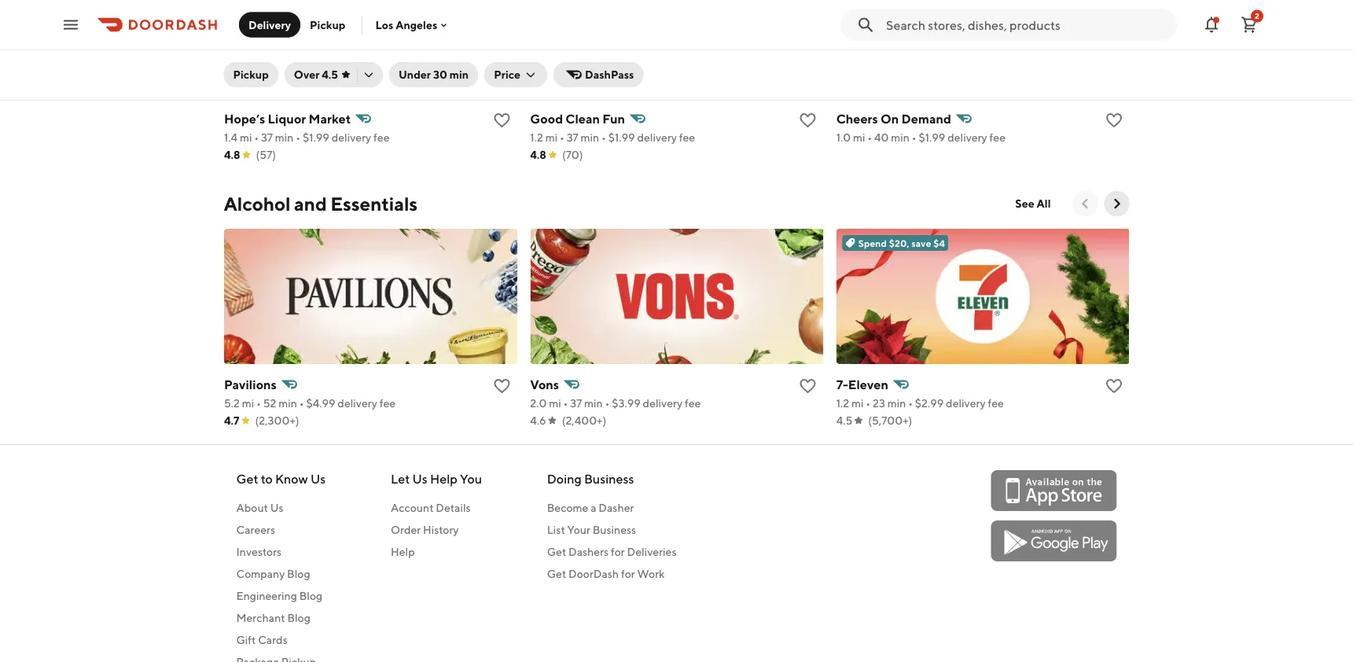 Task type: vqa. For each thing, say whether or not it's contained in the screenshot.
Cards
yes



Task type: locate. For each thing, give the bounding box(es) containing it.
history
[[423, 523, 459, 536]]

angeles
[[396, 18, 437, 31]]

0 vertical spatial pickup button
[[300, 12, 355, 37]]

blog down company blog link
[[299, 589, 323, 602]]

account
[[391, 501, 434, 514]]

investors
[[236, 545, 282, 558]]

about
[[236, 501, 268, 514]]

$1.99
[[302, 131, 329, 144], [608, 131, 635, 144], [918, 131, 945, 144]]

• down hope's liquor market
[[296, 131, 300, 144]]

1 vertical spatial help
[[391, 545, 415, 558]]

business down become a dasher link
[[593, 523, 636, 536]]

see
[[1016, 197, 1035, 210]]

order history
[[391, 523, 459, 536]]

delivery
[[249, 18, 291, 31]]

click to add this store to your saved list image left 7-
[[798, 377, 817, 396]]

(2,300+)
[[255, 414, 299, 427]]

pickup for bottom 'pickup' button
[[233, 68, 269, 81]]

click to add this store to your saved list image
[[492, 111, 511, 130], [798, 377, 817, 396]]

2 4.8 from the left
[[530, 148, 546, 161]]

1 horizontal spatial click to add this store to your saved list image
[[798, 377, 817, 396]]

37
[[261, 131, 273, 144], [566, 131, 578, 144], [570, 397, 582, 410]]

2 horizontal spatial $1.99
[[918, 131, 945, 144]]

get left to
[[236, 471, 258, 486]]

4.8 down 1.4
[[224, 148, 240, 161]]

fee for vons
[[684, 397, 701, 410]]

min
[[450, 68, 469, 81], [275, 131, 293, 144], [580, 131, 599, 144], [891, 131, 909, 144], [278, 397, 297, 410], [584, 397, 603, 410], [887, 397, 906, 410]]

0 vertical spatial click to add this store to your saved list image
[[492, 111, 511, 130]]

4.8
[[224, 148, 240, 161], [530, 148, 546, 161]]

$1.99 down fun
[[608, 131, 635, 144]]

0 horizontal spatial 4.8
[[224, 148, 240, 161]]

min for 7-eleven
[[887, 397, 906, 410]]

good
[[530, 111, 563, 126]]

2
[[1255, 11, 1260, 20]]

pickup button
[[300, 12, 355, 37], [224, 62, 278, 87]]

• left 40
[[867, 131, 872, 144]]

$3.99
[[612, 397, 640, 410]]

0 horizontal spatial pickup button
[[224, 62, 278, 87]]

• left $4.99
[[299, 397, 304, 410]]

fee for 7-eleven
[[988, 397, 1004, 410]]

min right 23
[[887, 397, 906, 410]]

list
[[547, 523, 565, 536]]

min for pavilions
[[278, 397, 297, 410]]

on
[[880, 111, 899, 126]]

0 horizontal spatial pickup
[[233, 68, 269, 81]]

• down fun
[[601, 131, 606, 144]]

mi for cheers on demand
[[853, 131, 865, 144]]

doordash
[[569, 567, 619, 580]]

get down list
[[547, 545, 566, 558]]

$1.99 down demand at right top
[[918, 131, 945, 144]]

blog
[[287, 567, 310, 580], [299, 589, 323, 602], [287, 611, 311, 624]]

under 30 min
[[399, 68, 469, 81]]

cheers on demand
[[836, 111, 951, 126]]

pickup up hope's
[[233, 68, 269, 81]]

0 vertical spatial help
[[430, 471, 458, 486]]

about us link
[[236, 500, 326, 516]]

help
[[430, 471, 458, 486], [391, 545, 415, 558]]

0 horizontal spatial us
[[270, 501, 284, 514]]

min right 52 on the left bottom
[[278, 397, 297, 410]]

dashpass button
[[554, 62, 644, 87]]

1 vertical spatial pickup
[[233, 68, 269, 81]]

• up (57)
[[254, 131, 258, 144]]

us
[[311, 471, 326, 486], [412, 471, 428, 486], [270, 501, 284, 514]]

•
[[254, 131, 258, 144], [296, 131, 300, 144], [560, 131, 564, 144], [601, 131, 606, 144], [867, 131, 872, 144], [912, 131, 916, 144], [256, 397, 261, 410], [299, 397, 304, 410], [563, 397, 568, 410], [605, 397, 609, 410], [866, 397, 870, 410], [908, 397, 913, 410]]

investors link
[[236, 544, 326, 560]]

37 up (57)
[[261, 131, 273, 144]]

business
[[584, 471, 634, 486], [593, 523, 636, 536]]

0 horizontal spatial help
[[391, 545, 415, 558]]

save
[[911, 237, 931, 249]]

details
[[436, 501, 471, 514]]

market
[[308, 111, 351, 126]]

2 vertical spatial get
[[547, 567, 566, 580]]

us up careers link at the left of the page
[[270, 501, 284, 514]]

0 vertical spatial get
[[236, 471, 258, 486]]

37 up the (70)
[[566, 131, 578, 144]]

help down order
[[391, 545, 415, 558]]

1 vertical spatial for
[[621, 567, 635, 580]]

us for let us help you
[[412, 471, 428, 486]]

delivery for hope's liquor market
[[331, 131, 371, 144]]

1 vertical spatial get
[[547, 545, 566, 558]]

4.5 right over
[[322, 68, 338, 81]]

0 vertical spatial pickup
[[310, 18, 346, 31]]

hope's
[[224, 111, 265, 126]]

min up (2,400+)
[[584, 397, 603, 410]]

4.6
[[530, 414, 546, 427]]

fee for pavilions
[[379, 397, 395, 410]]

0 vertical spatial business
[[584, 471, 634, 486]]

get doordash for work link
[[547, 566, 677, 582]]

$1.99 down market
[[302, 131, 329, 144]]

min right 40
[[891, 131, 909, 144]]

blog for engineering blog
[[299, 589, 323, 602]]

30
[[433, 68, 447, 81]]

• up the (70)
[[560, 131, 564, 144]]

4.5
[[322, 68, 338, 81], [836, 414, 852, 427]]

and
[[294, 192, 327, 215]]

gift
[[236, 633, 256, 646]]

pickup
[[310, 18, 346, 31], [233, 68, 269, 81]]

1 horizontal spatial $1.99
[[608, 131, 635, 144]]

$4.99
[[306, 397, 335, 410]]

1 vertical spatial 1.2
[[836, 397, 849, 410]]

delivery for pavilions
[[337, 397, 377, 410]]

become a dasher
[[547, 501, 634, 514]]

for for dashers
[[611, 545, 625, 558]]

37 for clean
[[566, 131, 578, 144]]

3 $1.99 from the left
[[918, 131, 945, 144]]

mi down 7-eleven
[[851, 397, 863, 410]]

0 horizontal spatial 4.5
[[322, 68, 338, 81]]

0 horizontal spatial click to add this store to your saved list image
[[492, 111, 511, 130]]

1 4.8 from the left
[[224, 148, 240, 161]]

1 horizontal spatial us
[[311, 471, 326, 486]]

1 $1.99 from the left
[[302, 131, 329, 144]]

• up (2,400+)
[[563, 397, 568, 410]]

(5,700+)
[[868, 414, 912, 427]]

2 button
[[1234, 9, 1265, 40]]

4.5 inside button
[[322, 68, 338, 81]]

1 horizontal spatial 1.2
[[836, 397, 849, 410]]

us right know in the left bottom of the page
[[311, 471, 326, 486]]

mi right 1.0
[[853, 131, 865, 144]]

1 horizontal spatial 4.8
[[530, 148, 546, 161]]

2.0
[[530, 397, 546, 410]]

min down liquor
[[275, 131, 293, 144]]

4.8 left the (70)
[[530, 148, 546, 161]]

for
[[611, 545, 625, 558], [621, 567, 635, 580]]

cards
[[258, 633, 288, 646]]

careers
[[236, 523, 275, 536]]

get left doordash
[[547, 567, 566, 580]]

about us
[[236, 501, 284, 514]]

help left you
[[430, 471, 458, 486]]

pickup for top 'pickup' button
[[310, 18, 346, 31]]

min inside button
[[450, 68, 469, 81]]

0 horizontal spatial $1.99
[[302, 131, 329, 144]]

business up become a dasher link
[[584, 471, 634, 486]]

• down demand at right top
[[912, 131, 916, 144]]

2 vertical spatial blog
[[287, 611, 311, 624]]

mi for 7-eleven
[[851, 397, 863, 410]]

$1.99 for fun
[[608, 131, 635, 144]]

delivery for good clean fun
[[637, 131, 677, 144]]

1 vertical spatial blog
[[299, 589, 323, 602]]

previous button of carousel image
[[1078, 196, 1093, 212]]

mi right 1.4
[[239, 131, 252, 144]]

for left work
[[621, 567, 635, 580]]

mi for vons
[[549, 397, 561, 410]]

get to know us
[[236, 471, 326, 486]]

1 vertical spatial click to add this store to your saved list image
[[798, 377, 817, 396]]

1 horizontal spatial 4.5
[[836, 414, 852, 427]]

under 30 min button
[[389, 62, 478, 87]]

min for good clean fun
[[580, 131, 599, 144]]

0 vertical spatial blog
[[287, 567, 310, 580]]

1.2 for 7-
[[836, 397, 849, 410]]

pickup button up over 4.5 button
[[300, 12, 355, 37]]

1.2 mi • 23 min • $2.99 delivery fee
[[836, 397, 1004, 410]]

pickup button up hope's
[[224, 62, 278, 87]]

list your business link
[[547, 522, 677, 538]]

click to add this store to your saved list image for hope's liquor market
[[492, 111, 511, 130]]

0 vertical spatial 1.2
[[530, 131, 543, 144]]

blog down "engineering blog" "link"
[[287, 611, 311, 624]]

click to add this store to your saved list image left good
[[492, 111, 511, 130]]

min right 30
[[450, 68, 469, 81]]

blog inside "link"
[[299, 589, 323, 602]]

over
[[294, 68, 320, 81]]

spend
[[858, 237, 887, 249]]

0 horizontal spatial 1.2
[[530, 131, 543, 144]]

clean
[[565, 111, 600, 126]]

to
[[261, 471, 273, 486]]

0 vertical spatial for
[[611, 545, 625, 558]]

$1.99 for demand
[[918, 131, 945, 144]]

mi right 5.2
[[242, 397, 254, 410]]

vons
[[530, 377, 559, 392]]

mi down good
[[545, 131, 557, 144]]

1.2 down good
[[530, 131, 543, 144]]

mi right 2.0
[[549, 397, 561, 410]]

for down list your business link
[[611, 545, 625, 558]]

1 horizontal spatial pickup button
[[300, 12, 355, 37]]

become a dasher link
[[547, 500, 677, 516]]

blog down investors link on the bottom of the page
[[287, 567, 310, 580]]

good clean fun
[[530, 111, 625, 126]]

fee for cheers on demand
[[989, 131, 1005, 144]]

engineering
[[236, 589, 297, 602]]

1.2 down 7-
[[836, 397, 849, 410]]

1.2
[[530, 131, 543, 144], [836, 397, 849, 410]]

us right let
[[412, 471, 428, 486]]

1 horizontal spatial pickup
[[310, 18, 346, 31]]

merchant blog link
[[236, 610, 326, 626]]

you
[[460, 471, 482, 486]]

become
[[547, 501, 589, 514]]

(57)
[[256, 148, 276, 161]]

2 $1.99 from the left
[[608, 131, 635, 144]]

pickup up over 4.5 button
[[310, 18, 346, 31]]

pavilions
[[224, 377, 276, 392]]

merchant blog
[[236, 611, 311, 624]]

$2.99
[[915, 397, 944, 410]]

0 vertical spatial 4.5
[[322, 68, 338, 81]]

2 horizontal spatial us
[[412, 471, 428, 486]]

1 horizontal spatial help
[[430, 471, 458, 486]]

hope's liquor market
[[224, 111, 351, 126]]

click to add this store to your saved list image
[[798, 111, 817, 130], [1104, 111, 1123, 130], [492, 377, 511, 396], [1104, 377, 1123, 396]]

mi for hope's liquor market
[[239, 131, 252, 144]]

4.5 down 7-
[[836, 414, 852, 427]]

min down clean
[[580, 131, 599, 144]]

get doordash for work
[[547, 567, 665, 580]]



Task type: describe. For each thing, give the bounding box(es) containing it.
los
[[375, 18, 393, 31]]

dashers
[[569, 545, 609, 558]]

37 for liquor
[[261, 131, 273, 144]]

37 up (2,400+)
[[570, 397, 582, 410]]

mi for pavilions
[[242, 397, 254, 410]]

doing business
[[547, 471, 634, 486]]

let
[[391, 471, 410, 486]]

min for cheers on demand
[[891, 131, 909, 144]]

open menu image
[[61, 15, 80, 34]]

click to add this store to your saved list image for 7-eleven
[[1104, 377, 1123, 396]]

company
[[236, 567, 285, 580]]

price
[[494, 68, 521, 81]]

fun
[[602, 111, 625, 126]]

$1.99 for market
[[302, 131, 329, 144]]

company blog link
[[236, 566, 326, 582]]

(70)
[[562, 148, 583, 161]]

blog for company blog
[[287, 567, 310, 580]]

click to add this store to your saved list image for good clean fun
[[798, 111, 817, 130]]

1 vertical spatial business
[[593, 523, 636, 536]]

$4
[[933, 237, 945, 249]]

• left $2.99
[[908, 397, 913, 410]]

1.0
[[836, 131, 851, 144]]

get for get doordash for work
[[547, 567, 566, 580]]

spend $20, save $4
[[858, 237, 945, 249]]

1.2 for good
[[530, 131, 543, 144]]

see all
[[1016, 197, 1051, 210]]

for for doordash
[[621, 567, 635, 580]]

4.8 for good clean fun
[[530, 148, 546, 161]]

get dashers for deliveries
[[547, 545, 677, 558]]

4.7
[[224, 414, 239, 427]]

gift cards link
[[236, 632, 326, 648]]

Store search: begin typing to search for stores available on DoorDash text field
[[886, 16, 1168, 33]]

delivery for vons
[[643, 397, 682, 410]]

• left $3.99 at the left of the page
[[605, 397, 609, 410]]

demand
[[901, 111, 951, 126]]

los angeles button
[[375, 18, 450, 31]]

careers link
[[236, 522, 326, 538]]

52
[[263, 397, 276, 410]]

a
[[591, 501, 597, 514]]

see all link
[[1006, 191, 1060, 216]]

over 4.5
[[294, 68, 338, 81]]

fee for good clean fun
[[679, 131, 695, 144]]

over 4.5 button
[[285, 62, 383, 87]]

help link
[[391, 544, 482, 560]]

alcohol and essentials link
[[224, 191, 418, 216]]

4.8 for hope's liquor market
[[224, 148, 240, 161]]

price button
[[485, 62, 547, 87]]

essentials
[[331, 192, 418, 215]]

• left 23
[[866, 397, 870, 410]]

us for about us
[[270, 501, 284, 514]]

$20,
[[889, 237, 909, 249]]

notification bell image
[[1202, 15, 1221, 34]]

7-eleven
[[836, 377, 888, 392]]

liquor
[[267, 111, 306, 126]]

(2,400+)
[[562, 414, 606, 427]]

let us help you
[[391, 471, 482, 486]]

1.4 mi • 37 min • $1.99 delivery fee
[[224, 131, 389, 144]]

dashpass
[[585, 68, 634, 81]]

next button of carousel image
[[1109, 196, 1125, 212]]

• left 52 on the left bottom
[[256, 397, 261, 410]]

delivery button
[[239, 12, 300, 37]]

gift cards
[[236, 633, 288, 646]]

click to add this store to your saved list image for vons
[[798, 377, 817, 396]]

min for vons
[[584, 397, 603, 410]]

delivery for cheers on demand
[[947, 131, 987, 144]]

1 vertical spatial 4.5
[[836, 414, 852, 427]]

40
[[874, 131, 889, 144]]

1 vertical spatial pickup button
[[224, 62, 278, 87]]

click to add this store to your saved list image for cheers on demand
[[1104, 111, 1123, 130]]

cheers
[[836, 111, 878, 126]]

all
[[1037, 197, 1051, 210]]

mi for good clean fun
[[545, 131, 557, 144]]

eleven
[[848, 377, 888, 392]]

deliveries
[[627, 545, 677, 558]]

order
[[391, 523, 421, 536]]

doing
[[547, 471, 582, 486]]

engineering blog
[[236, 589, 323, 602]]

account details link
[[391, 500, 482, 516]]

get for get to know us
[[236, 471, 258, 486]]

1.2 mi • 37 min • $1.99 delivery fee
[[530, 131, 695, 144]]

los angeles
[[375, 18, 437, 31]]

23
[[873, 397, 885, 410]]

blog for merchant blog
[[287, 611, 311, 624]]

dasher
[[599, 501, 634, 514]]

list your business
[[547, 523, 636, 536]]

get for get dashers for deliveries
[[547, 545, 566, 558]]

order history link
[[391, 522, 482, 538]]

7-
[[836, 377, 848, 392]]

delivery for 7-eleven
[[946, 397, 985, 410]]

know
[[275, 471, 308, 486]]

fee for hope's liquor market
[[373, 131, 389, 144]]

alcohol
[[224, 192, 290, 215]]

click to add this store to your saved list image for pavilions
[[492, 377, 511, 396]]

alcohol and essentials
[[224, 192, 418, 215]]

merchant
[[236, 611, 285, 624]]

5.2 mi • 52 min • $4.99 delivery fee
[[224, 397, 395, 410]]

account details
[[391, 501, 471, 514]]

1 items, open order cart image
[[1240, 15, 1259, 34]]

2.0 mi • 37 min • $3.99 delivery fee
[[530, 397, 701, 410]]

your
[[567, 523, 590, 536]]

min for hope's liquor market
[[275, 131, 293, 144]]



